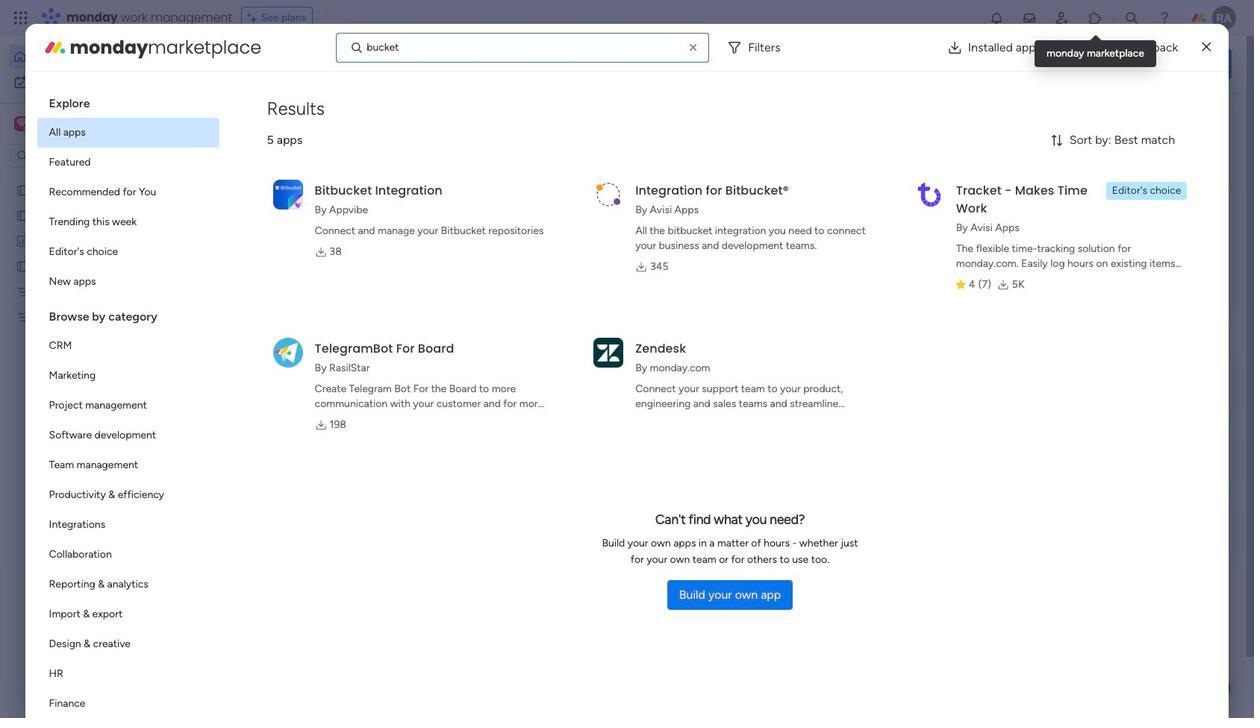 Task type: locate. For each thing, give the bounding box(es) containing it.
invite members image
[[1055, 10, 1070, 25]]

1 vertical spatial public board image
[[16, 259, 30, 273]]

workspace image
[[17, 116, 27, 132]]

0 vertical spatial public board image
[[16, 208, 30, 222]]

notifications image
[[989, 10, 1004, 25]]

public board image down public dashboard icon
[[16, 259, 30, 273]]

app logo image
[[273, 180, 303, 210], [594, 180, 623, 210], [914, 180, 944, 210], [273, 338, 303, 368], [594, 338, 623, 368]]

1 horizontal spatial monday marketplace image
[[1088, 10, 1103, 25]]

0 vertical spatial monday marketplace image
[[1088, 10, 1103, 25]]

public board image up public dashboard icon
[[16, 208, 30, 222]]

monday marketplace image
[[1088, 10, 1103, 25], [43, 35, 67, 59]]

help center element
[[1008, 428, 1232, 488]]

v2 bolt switch image
[[1136, 56, 1145, 72]]

quick search results list box
[[231, 140, 972, 520]]

public board image
[[16, 208, 30, 222], [16, 259, 30, 273]]

contact sales element
[[1008, 500, 1232, 560]]

select product image
[[13, 10, 28, 25]]

v2 user feedback image
[[1020, 55, 1031, 72]]

option
[[9, 45, 181, 69], [9, 70, 181, 94], [37, 118, 219, 148], [37, 148, 219, 178], [0, 177, 190, 180], [37, 178, 219, 208], [37, 208, 219, 237], [37, 237, 219, 267], [37, 267, 219, 297], [37, 331, 219, 361], [37, 361, 219, 391], [37, 391, 219, 421], [37, 421, 219, 451], [37, 451, 219, 481], [37, 481, 219, 511], [37, 511, 219, 540], [37, 540, 219, 570], [37, 570, 219, 600], [37, 600, 219, 630], [37, 630, 219, 660], [37, 660, 219, 690], [37, 690, 219, 719]]

workspace image
[[14, 116, 29, 132]]

Search in workspace field
[[31, 147, 125, 165]]

list box
[[37, 84, 219, 719], [0, 174, 190, 531]]

search everything image
[[1124, 10, 1139, 25]]

update feed image
[[1022, 10, 1037, 25]]

2 public board image from the top
[[16, 259, 30, 273]]

0 vertical spatial heading
[[37, 84, 219, 118]]

help image
[[1157, 10, 1172, 25]]

1 vertical spatial heading
[[37, 297, 219, 331]]

0 horizontal spatial monday marketplace image
[[43, 35, 67, 59]]

public board image
[[16, 183, 30, 197]]

1 public board image from the top
[[16, 208, 30, 222]]

heading
[[37, 84, 219, 118], [37, 297, 219, 331]]

workspace selection element
[[14, 115, 125, 134]]



Task type: describe. For each thing, give the bounding box(es) containing it.
see plans image
[[248, 10, 261, 26]]

ruby anderson image
[[1212, 6, 1236, 30]]

2 heading from the top
[[37, 297, 219, 331]]

1 vertical spatial monday marketplace image
[[43, 35, 67, 59]]

1 heading from the top
[[37, 84, 219, 118]]

public dashboard image
[[16, 234, 30, 248]]

templates image image
[[1021, 113, 1218, 216]]

getting started element
[[1008, 356, 1232, 416]]

dapulse x slim image
[[1202, 38, 1211, 56]]



Task type: vqa. For each thing, say whether or not it's contained in the screenshot.
Invite members 'icon'
yes



